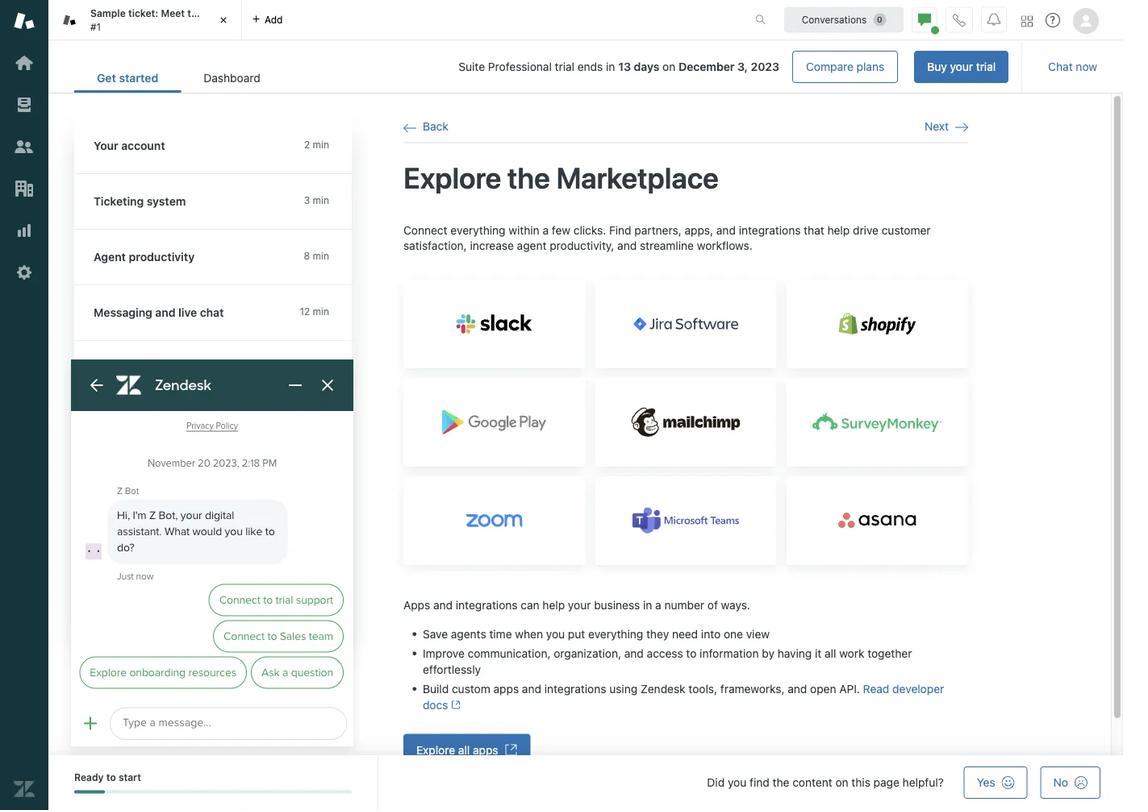 Task type: vqa. For each thing, say whether or not it's contained in the screenshot.
leftmost THE CONNECT
yes



Task type: describe. For each thing, give the bounding box(es) containing it.
apps,
[[685, 224, 713, 237]]

(opens in a new tab) image
[[448, 701, 461, 710]]

connect everything within a few clicks. find partners, apps, and integrations that help drive customer satisfaction, increase agent productivity, and streamline workflows.
[[403, 224, 931, 253]]

satisfaction,
[[403, 239, 467, 253]]

within
[[509, 224, 539, 237]]

explore all apps
[[416, 744, 498, 757]]

1 heading from the top
[[74, 341, 368, 397]]

suite professional trial ends in 13 days on december 3, 2023
[[459, 60, 779, 73]]

they
[[646, 628, 669, 641]]

find
[[609, 224, 631, 237]]

notifications image
[[987, 13, 1000, 26]]

into
[[701, 628, 721, 641]]

it
[[815, 647, 822, 660]]

one
[[724, 628, 743, 641]]

explore the marketplace inside button
[[113, 545, 245, 558]]

explore all apps button
[[403, 734, 531, 767]]

apps for apps and integrations can help your business in a number of ways.
[[403, 599, 430, 612]]

dashboard tab
[[181, 63, 283, 93]]

conversations
[[802, 14, 867, 25]]

system
[[147, 195, 186, 208]]

custom
[[452, 682, 490, 696]]

apps and integrations
[[94, 473, 213, 486]]

#1
[[90, 21, 101, 32]]

your for connect
[[160, 509, 183, 522]]

productivity,
[[550, 239, 614, 253]]

marketplace inside content-title region
[[556, 160, 719, 195]]

partners,
[[634, 224, 682, 237]]

save agents time when you put everything they need into one view improve communication, organization, and access to information by having it all work together effortlessly
[[423, 628, 912, 676]]

explore inside content-title region
[[403, 160, 501, 195]]

connect your business tools button
[[77, 498, 352, 534]]

access
[[647, 647, 683, 660]]

ticket:
[[128, 8, 158, 19]]

buy your trial
[[927, 60, 996, 73]]

tab list containing get started
[[74, 63, 283, 93]]

next
[[925, 120, 949, 133]]

compare plans button
[[792, 51, 898, 83]]

sample
[[90, 8, 126, 19]]

dashboard
[[204, 71, 260, 85]]

effortlessly
[[423, 663, 481, 676]]

ticketing system
[[94, 195, 186, 208]]

organizations image
[[14, 178, 35, 199]]

your
[[94, 139, 118, 152]]

account
[[121, 139, 165, 152]]

time
[[489, 628, 512, 641]]

1 horizontal spatial you
[[728, 777, 746, 790]]

messaging and live chat heading
[[74, 286, 368, 341]]

apps for custom
[[493, 682, 519, 696]]

tools
[[235, 509, 261, 522]]

ends
[[577, 60, 603, 73]]

connect for connect everything within a few clicks. find partners, apps, and integrations that help drive customer satisfaction, increase agent productivity, and streamline workflows.
[[403, 224, 447, 237]]

ways.
[[721, 599, 750, 612]]

the inside sample ticket: meet the ticket #1
[[187, 8, 203, 19]]

developer
[[892, 682, 944, 696]]

everything inside save agents time when you put everything they need into one view improve communication, organization, and access to information by having it all work together effortlessly
[[588, 628, 643, 641]]

get started image
[[14, 52, 35, 73]]

everything inside 'connect everything within a few clicks. find partners, apps, and integrations that help drive customer satisfaction, increase agent productivity, and streamline workflows.'
[[451, 224, 506, 237]]

page
[[873, 777, 899, 790]]

start
[[119, 772, 141, 784]]

3 min
[[304, 195, 329, 206]]

section containing compare plans
[[296, 51, 1009, 83]]

apps and integrations can help your business in a number of ways.
[[403, 599, 750, 612]]

2023
[[751, 60, 779, 73]]

started
[[119, 71, 158, 85]]

tabs tab list
[[48, 0, 738, 40]]

region containing connect everything within a few clicks. find partners, apps, and integrations that help drive customer satisfaction, increase agent productivity, and streamline workflows.
[[403, 222, 968, 767]]

and inside messaging and live chat heading
[[155, 306, 175, 319]]

all inside button
[[458, 744, 470, 757]]

no
[[1053, 777, 1068, 790]]

open
[[810, 682, 836, 696]]

ready to start
[[74, 772, 141, 784]]

professional
[[488, 60, 552, 73]]

3,
[[737, 60, 748, 73]]

trial for professional
[[555, 60, 574, 73]]

that
[[804, 224, 824, 237]]

together
[[867, 647, 912, 660]]

reporting image
[[14, 220, 35, 241]]

you inside save agents time when you put everything they need into one view improve communication, organization, and access to information by having it all work together effortlessly
[[546, 628, 565, 641]]

and left open
[[788, 682, 807, 696]]

messaging and live chat
[[94, 306, 224, 319]]

days
[[634, 60, 659, 73]]

integrations down organization,
[[544, 682, 606, 696]]

min for messaging and live chat
[[313, 306, 329, 317]]

add
[[265, 14, 283, 25]]

of
[[707, 599, 718, 612]]

workflows.
[[697, 239, 753, 253]]

ticketing system heading
[[74, 174, 368, 230]]

and inside apps and integrations dropdown button
[[125, 473, 145, 486]]

apps and integrations button
[[74, 453, 349, 498]]

explore inside button
[[113, 545, 154, 558]]

button displays agent's chat status as online. image
[[918, 13, 931, 26]]

tools,
[[689, 682, 717, 696]]

progress bar image
[[74, 791, 105, 794]]

agent productivity heading
[[74, 230, 368, 286]]

customer
[[882, 224, 931, 237]]

admin image
[[14, 262, 35, 283]]

close image
[[215, 12, 232, 28]]

few
[[552, 224, 570, 237]]

add button
[[242, 0, 292, 40]]

integrations inside dropdown button
[[148, 473, 213, 486]]

number
[[664, 599, 704, 612]]

get
[[97, 71, 116, 85]]

messaging
[[94, 306, 152, 319]]

productivity
[[129, 251, 195, 264]]

yes button
[[964, 767, 1028, 800]]

to inside save agents time when you put everything they need into one view improve communication, organization, and access to information by having it all work together effortlessly
[[686, 647, 697, 660]]

2 min
[[304, 139, 329, 150]]

apps for apps and integrations
[[94, 473, 122, 486]]

ticketing
[[94, 195, 144, 208]]

8
[[304, 251, 310, 262]]



Task type: locate. For each thing, give the bounding box(es) containing it.
save
[[423, 628, 448, 641]]

the inside button
[[157, 545, 174, 558]]

a left few at top
[[543, 224, 549, 237]]

chat now button
[[1035, 51, 1110, 83]]

help right the can
[[542, 599, 565, 612]]

0 vertical spatial apps
[[493, 682, 519, 696]]

in up "they"
[[643, 599, 652, 612]]

zendesk products image
[[1021, 16, 1033, 27]]

1 min from the top
[[313, 139, 329, 150]]

when
[[515, 628, 543, 641]]

work
[[839, 647, 864, 660]]

1 horizontal spatial everything
[[588, 628, 643, 641]]

0 vertical spatial connect
[[403, 224, 447, 237]]

1 vertical spatial you
[[728, 777, 746, 790]]

progress-bar progress bar
[[74, 791, 352, 794]]

integrations left "that"
[[739, 224, 801, 237]]

improve
[[423, 647, 465, 660]]

12 min
[[300, 306, 329, 317]]

the inside footer
[[773, 777, 789, 790]]

organization,
[[554, 647, 621, 660]]

1 horizontal spatial trial
[[976, 60, 996, 73]]

by
[[762, 647, 774, 660]]

min inside your account heading
[[313, 139, 329, 150]]

2 trial from the left
[[555, 60, 574, 73]]

back
[[423, 120, 448, 133]]

and left the access
[[624, 647, 644, 660]]

1 horizontal spatial explore the marketplace
[[403, 160, 719, 195]]

min inside ticketing system heading
[[313, 195, 329, 206]]

communication,
[[468, 647, 551, 660]]

min for your account
[[313, 139, 329, 150]]

content
[[792, 777, 832, 790]]

get help image
[[1046, 13, 1060, 27]]

read developer docs
[[423, 682, 944, 712]]

connect up 'satisfaction,'
[[403, 224, 447, 237]]

1 horizontal spatial on
[[835, 777, 848, 790]]

1 horizontal spatial apps
[[403, 599, 430, 612]]

can
[[521, 599, 539, 612]]

sample ticket: meet the ticket #1
[[90, 8, 232, 32]]

trial down 'notifications' icon
[[976, 60, 996, 73]]

and up save
[[433, 599, 453, 612]]

1 horizontal spatial all
[[825, 647, 836, 660]]

tab list
[[74, 63, 283, 93]]

1 vertical spatial marketplace
[[177, 545, 245, 558]]

to inside footer
[[106, 772, 116, 784]]

min right 3
[[313, 195, 329, 206]]

view
[[746, 628, 770, 641]]

0 vertical spatial in
[[606, 60, 615, 73]]

the right find
[[773, 777, 789, 790]]

and down communication,
[[522, 682, 541, 696]]

0 vertical spatial your
[[950, 60, 973, 73]]

your down 'apps and integrations'
[[160, 509, 183, 522]]

read
[[863, 682, 889, 696]]

1 horizontal spatial business
[[594, 599, 640, 612]]

2 vertical spatial explore
[[416, 744, 455, 757]]

min right "12"
[[313, 306, 329, 317]]

help right "that"
[[827, 224, 850, 237]]

1 vertical spatial help
[[542, 599, 565, 612]]

marketplace up 'find'
[[556, 160, 719, 195]]

on inside footer
[[835, 777, 848, 790]]

0 horizontal spatial a
[[543, 224, 549, 237]]

help inside 'connect everything within a few clicks. find partners, apps, and integrations that help drive customer satisfaction, increase agent productivity, and streamline workflows.'
[[827, 224, 850, 237]]

clicks.
[[573, 224, 606, 237]]

0 horizontal spatial you
[[546, 628, 565, 641]]

3
[[304, 195, 310, 206]]

0 horizontal spatial help
[[542, 599, 565, 612]]

0 horizontal spatial marketplace
[[177, 545, 245, 558]]

1 horizontal spatial in
[[643, 599, 652, 612]]

this
[[851, 777, 870, 790]]

customers image
[[14, 136, 35, 157]]

integrations inside 'connect everything within a few clicks. find partners, apps, and integrations that help drive customer satisfaction, increase agent productivity, and streamline workflows.'
[[739, 224, 801, 237]]

1 vertical spatial all
[[458, 744, 470, 757]]

apps inside button
[[473, 744, 498, 757]]

1 vertical spatial explore
[[113, 545, 154, 558]]

business up explore the marketplace button
[[186, 509, 232, 522]]

build
[[423, 682, 449, 696]]

0 vertical spatial to
[[686, 647, 697, 660]]

1 vertical spatial apps
[[403, 599, 430, 612]]

the inside content-title region
[[507, 160, 550, 195]]

agent
[[517, 239, 547, 253]]

connect your business tools
[[113, 509, 261, 522]]

explore inside button
[[416, 744, 455, 757]]

the down connect your business tools
[[157, 545, 174, 558]]

0 horizontal spatial everything
[[451, 224, 506, 237]]

apps down 'custom'
[[473, 744, 498, 757]]

all right it
[[825, 647, 836, 660]]

1 vertical spatial in
[[643, 599, 652, 612]]

drive
[[853, 224, 879, 237]]

did
[[707, 777, 725, 790]]

docs
[[423, 699, 448, 712]]

and up connect your business tools
[[125, 473, 145, 486]]

information
[[700, 647, 759, 660]]

2 min from the top
[[313, 195, 329, 206]]

your
[[950, 60, 973, 73], [160, 509, 183, 522], [568, 599, 591, 612]]

3 heading from the top
[[74, 576, 368, 632]]

1 vertical spatial apps
[[473, 744, 498, 757]]

plans
[[856, 60, 884, 73]]

explore the marketplace button
[[77, 534, 352, 570]]

0 vertical spatial on
[[662, 60, 675, 73]]

to left start at the left of page
[[106, 772, 116, 784]]

marketplace inside button
[[177, 545, 245, 558]]

0 vertical spatial a
[[543, 224, 549, 237]]

0 horizontal spatial in
[[606, 60, 615, 73]]

1 vertical spatial explore the marketplace
[[113, 545, 245, 558]]

using
[[609, 682, 637, 696]]

and
[[716, 224, 736, 237], [617, 239, 637, 253], [155, 306, 175, 319], [125, 473, 145, 486], [433, 599, 453, 612], [624, 647, 644, 660], [522, 682, 541, 696], [788, 682, 807, 696]]

your for buy
[[950, 60, 973, 73]]

did you find the content on this page helpful?
[[707, 777, 944, 790]]

help
[[827, 224, 850, 237], [542, 599, 565, 612]]

the right meet
[[187, 8, 203, 19]]

1 horizontal spatial to
[[686, 647, 697, 660]]

connect inside 'connect everything within a few clicks. find partners, apps, and integrations that help drive customer satisfaction, increase agent productivity, and streamline workflows.'
[[403, 224, 447, 237]]

section
[[296, 51, 1009, 83]]

apps and integrations heading
[[74, 453, 368, 498]]

13
[[618, 60, 631, 73]]

0 vertical spatial explore
[[403, 160, 501, 195]]

min right 8
[[313, 251, 329, 262]]

1 horizontal spatial your
[[568, 599, 591, 612]]

1 vertical spatial business
[[594, 599, 640, 612]]

agents
[[451, 628, 486, 641]]

you right did
[[728, 777, 746, 790]]

api.
[[839, 682, 860, 696]]

min inside agent productivity heading
[[313, 251, 329, 262]]

region
[[403, 222, 968, 767]]

you left put
[[546, 628, 565, 641]]

buy
[[927, 60, 947, 73]]

0 vertical spatial all
[[825, 647, 836, 660]]

agent
[[94, 251, 126, 264]]

3 min from the top
[[313, 251, 329, 262]]

and up workflows.
[[716, 224, 736, 237]]

integrations up connect your business tools
[[148, 473, 213, 486]]

1 trial from the left
[[976, 60, 996, 73]]

your account
[[94, 139, 165, 152]]

your up put
[[568, 599, 591, 612]]

connect inside button
[[113, 509, 157, 522]]

your inside "buy your trial" button
[[950, 60, 973, 73]]

1 horizontal spatial connect
[[403, 224, 447, 237]]

zendesk image
[[14, 779, 35, 800]]

1 vertical spatial on
[[835, 777, 848, 790]]

on
[[662, 60, 675, 73], [835, 777, 848, 790]]

need
[[672, 628, 698, 641]]

0 horizontal spatial to
[[106, 772, 116, 784]]

trial for your
[[976, 60, 996, 73]]

business up organization,
[[594, 599, 640, 612]]

explore down connect your business tools
[[113, 545, 154, 558]]

2 vertical spatial your
[[568, 599, 591, 612]]

tab
[[48, 0, 242, 40]]

on right days
[[662, 60, 675, 73]]

0 vertical spatial help
[[827, 224, 850, 237]]

1 horizontal spatial help
[[827, 224, 850, 237]]

now
[[1076, 60, 1097, 73]]

explore the marketplace down connect your business tools
[[113, 545, 245, 558]]

the up the within
[[507, 160, 550, 195]]

footer containing did you find the content on this page helpful?
[[48, 756, 1123, 811]]

everything up increase
[[451, 224, 506, 237]]

next button
[[925, 119, 968, 134]]

min
[[313, 139, 329, 150], [313, 195, 329, 206], [313, 251, 329, 262], [313, 306, 329, 317]]

0 horizontal spatial explore the marketplace
[[113, 545, 245, 558]]

your inside connect your business tools button
[[160, 509, 183, 522]]

views image
[[14, 94, 35, 115]]

min inside messaging and live chat heading
[[313, 306, 329, 317]]

streamline
[[640, 239, 694, 253]]

min right '2'
[[313, 139, 329, 150]]

zendesk
[[641, 682, 685, 696]]

0 vertical spatial you
[[546, 628, 565, 641]]

min for agent productivity
[[313, 251, 329, 262]]

to down need
[[686, 647, 697, 660]]

ready
[[74, 772, 104, 784]]

build custom apps and integrations using zendesk tools, frameworks, and open api.
[[423, 682, 863, 696]]

everything
[[451, 224, 506, 237], [588, 628, 643, 641]]

explore down "docs"
[[416, 744, 455, 757]]

1 vertical spatial everything
[[588, 628, 643, 641]]

heading
[[74, 341, 368, 397], [74, 397, 368, 453], [74, 576, 368, 632]]

0 horizontal spatial on
[[662, 60, 675, 73]]

you
[[546, 628, 565, 641], [728, 777, 746, 790]]

a left number
[[655, 599, 661, 612]]

0 horizontal spatial apps
[[94, 473, 122, 486]]

compare plans
[[806, 60, 884, 73]]

chat
[[200, 306, 224, 319]]

trial inside "buy your trial" button
[[976, 60, 996, 73]]

marketplace down connect your business tools button
[[177, 545, 245, 558]]

1 horizontal spatial a
[[655, 599, 661, 612]]

2 horizontal spatial your
[[950, 60, 973, 73]]

no button
[[1040, 767, 1100, 800]]

integrations
[[739, 224, 801, 237], [148, 473, 213, 486], [456, 599, 518, 612], [544, 682, 606, 696]]

0 vertical spatial business
[[186, 509, 232, 522]]

4 min from the top
[[313, 306, 329, 317]]

read developer docs link
[[423, 682, 944, 712]]

your account heading
[[74, 119, 368, 174]]

buy your trial button
[[914, 51, 1009, 83]]

apps inside apps and integrations dropdown button
[[94, 473, 122, 486]]

in left 13
[[606, 60, 615, 73]]

0 horizontal spatial trial
[[555, 60, 574, 73]]

all down (opens in a new tab) image
[[458, 744, 470, 757]]

0 horizontal spatial business
[[186, 509, 232, 522]]

0 vertical spatial apps
[[94, 473, 122, 486]]

and left live
[[155, 306, 175, 319]]

explore the marketplace up few at top
[[403, 160, 719, 195]]

apps for all
[[473, 744, 498, 757]]

content-title region
[[403, 159, 968, 197]]

trial
[[976, 60, 996, 73], [555, 60, 574, 73]]

ticket
[[205, 8, 232, 19]]

agent productivity
[[94, 251, 195, 264]]

8 min
[[304, 251, 329, 262]]

a inside 'connect everything within a few clicks. find partners, apps, and integrations that help drive customer satisfaction, increase agent productivity, and streamline workflows.'
[[543, 224, 549, 237]]

1 vertical spatial a
[[655, 599, 661, 612]]

1 vertical spatial connect
[[113, 509, 157, 522]]

tab containing sample ticket: meet the ticket
[[48, 0, 242, 40]]

0 vertical spatial marketplace
[[556, 160, 719, 195]]

chat now
[[1048, 60, 1097, 73]]

and inside save agents time when you put everything they need into one view improve communication, organization, and access to information by having it all work together effortlessly
[[624, 647, 644, 660]]

explore the marketplace inside content-title region
[[403, 160, 719, 195]]

connect for connect your business tools
[[113, 509, 157, 522]]

trial left "ends"
[[555, 60, 574, 73]]

December 3, 2023 text field
[[679, 60, 779, 73]]

1 horizontal spatial marketplace
[[556, 160, 719, 195]]

0 horizontal spatial all
[[458, 744, 470, 757]]

having
[[778, 647, 812, 660]]

and down 'find'
[[617, 239, 637, 253]]

apps right 'custom'
[[493, 682, 519, 696]]

back button
[[403, 119, 448, 134]]

apps
[[493, 682, 519, 696], [473, 744, 498, 757]]

explore
[[403, 160, 501, 195], [113, 545, 154, 558], [416, 744, 455, 757]]

integrations up time
[[456, 599, 518, 612]]

main element
[[0, 0, 48, 811]]

0 horizontal spatial your
[[160, 509, 183, 522]]

explore down back
[[403, 160, 501, 195]]

0 horizontal spatial connect
[[113, 509, 157, 522]]

all inside save agents time when you put everything they need into one view improve communication, organization, and access to information by having it all work together effortlessly
[[825, 647, 836, 660]]

0 vertical spatial everything
[[451, 224, 506, 237]]

explore the marketplace
[[403, 160, 719, 195], [113, 545, 245, 558]]

everything up organization,
[[588, 628, 643, 641]]

connect down 'apps and integrations'
[[113, 509, 157, 522]]

1 vertical spatial to
[[106, 772, 116, 784]]

your right buy
[[950, 60, 973, 73]]

zendesk support image
[[14, 10, 35, 31]]

on inside section
[[662, 60, 675, 73]]

footer
[[48, 756, 1123, 811]]

on left this
[[835, 777, 848, 790]]

12
[[300, 306, 310, 317]]

min for ticketing system
[[313, 195, 329, 206]]

0 vertical spatial explore the marketplace
[[403, 160, 719, 195]]

1 vertical spatial your
[[160, 509, 183, 522]]

apps
[[94, 473, 122, 486], [403, 599, 430, 612]]

business inside button
[[186, 509, 232, 522]]

2 heading from the top
[[74, 397, 368, 453]]



